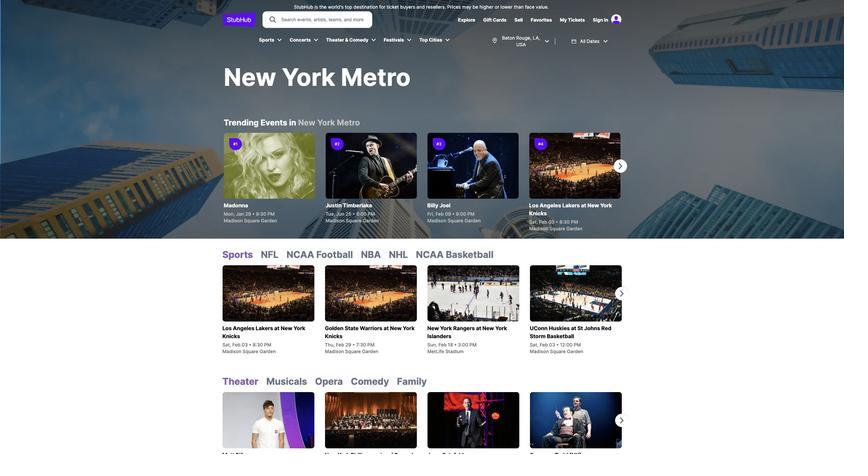 Task type: describe. For each thing, give the bounding box(es) containing it.
cities
[[429, 37, 442, 43]]

1 vertical spatial los angeles lakers at new york knicks sat, feb 03 • 8:30 pm madison square garden
[[223, 325, 305, 354]]

favorites
[[531, 17, 552, 23]]

0 horizontal spatial lakers
[[256, 325, 273, 332]]

#2
[[335, 141, 340, 146]]

8:30 inside madonna mon, jan 29 • 8:30 pm madison square garden
[[256, 211, 266, 217]]

stubhub image
[[223, 11, 256, 28]]

mon,
[[224, 211, 235, 217]]

&
[[345, 37, 348, 43]]

billy joel fri, feb 09 • 8:00 pm madison square garden
[[428, 202, 481, 223]]

football
[[316, 249, 353, 260]]

2 horizontal spatial knicks
[[529, 210, 547, 217]]

my tickets
[[560, 17, 585, 23]]

ncaa football
[[287, 249, 353, 260]]

new inside golden state warriors at new york knicks thu, feb 29 • 7:30 pm madison square garden
[[390, 325, 402, 332]]

3:00
[[458, 342, 468, 347]]

sign
[[593, 17, 603, 23]]

knicks inside golden state warriors at new york knicks thu, feb 29 • 7:30 pm madison square garden
[[325, 333, 343, 340]]

• inside justin timberlake tue, jun 25 • 8:00 pm madison square garden
[[353, 211, 355, 217]]

2 vertical spatial 8:30
[[253, 342, 263, 347]]

golden
[[325, 325, 344, 332]]

top
[[420, 37, 428, 43]]

buyers
[[400, 4, 415, 10]]

justin timberlake tue, jun 25 • 8:00 pm madison square garden
[[326, 202, 379, 223]]

johns
[[584, 325, 600, 332]]

1 vertical spatial sports
[[223, 249, 253, 260]]

0 vertical spatial comedy
[[350, 37, 369, 43]]

trending
[[224, 118, 259, 127]]

favorites link
[[531, 17, 552, 23]]

than
[[514, 4, 524, 10]]

stubhub
[[294, 4, 313, 10]]

pm inside uconn huskies at st johns red storm basketball sat, feb 03 • 12:00 pm madison square garden
[[574, 342, 581, 347]]

pm inside madonna mon, jan 29 • 8:30 pm madison square garden
[[268, 211, 275, 217]]

square inside billy joel fri, feb 09 • 8:00 pm madison square garden
[[448, 218, 464, 223]]

top cities
[[420, 37, 442, 43]]

0 vertical spatial angeles
[[540, 202, 561, 209]]

nba
[[361, 249, 381, 260]]

madison inside golden state warriors at new york knicks thu, feb 29 • 7:30 pm madison square garden
[[325, 348, 344, 354]]

• inside new york rangers at new york islanders sun, feb 18 • 3:00 pm metlife stadium
[[454, 342, 457, 347]]

stadium
[[446, 348, 464, 354]]

madison inside billy joel fri, feb 09 • 8:00 pm madison square garden
[[428, 218, 447, 223]]

at inside new york rangers at new york islanders sun, feb 18 • 3:00 pm metlife stadium
[[476, 325, 481, 332]]

york inside golden state warriors at new york knicks thu, feb 29 • 7:30 pm madison square garden
[[403, 325, 415, 332]]

1 horizontal spatial los
[[529, 202, 539, 209]]

usa
[[517, 42, 526, 47]]

sports link
[[256, 33, 277, 47]]

at inside golden state warriors at new york knicks thu, feb 29 • 7:30 pm madison square garden
[[384, 325, 389, 332]]

new york rangers at new york islanders sun, feb 18 • 3:00 pm metlife stadium
[[428, 325, 507, 354]]

theater & comedy link
[[323, 33, 371, 47]]

my tickets link
[[560, 17, 585, 23]]

madison inside justin timberlake tue, jun 25 • 8:00 pm madison square garden
[[326, 218, 345, 223]]

8:00 for billy joel
[[456, 211, 466, 217]]

gift cards
[[483, 17, 507, 23]]

square inside madonna mon, jan 29 • 8:30 pm madison square garden
[[244, 218, 260, 223]]

red
[[602, 325, 612, 332]]

rangers
[[453, 325, 475, 332]]

#1
[[233, 141, 238, 146]]

• inside golden state warriors at new york knicks thu, feb 29 • 7:30 pm madison square garden
[[353, 342, 355, 347]]

tue,
[[326, 211, 335, 217]]

pm inside justin timberlake tue, jun 25 • 8:00 pm madison square garden
[[368, 211, 375, 217]]

1 vertical spatial los
[[223, 325, 232, 332]]

29 inside golden state warriors at new york knicks thu, feb 29 • 7:30 pm madison square garden
[[346, 342, 351, 347]]

concerts link
[[286, 33, 314, 47]]

12:00
[[560, 342, 573, 347]]

jun
[[336, 211, 345, 217]]

feb inside golden state warriors at new york knicks thu, feb 29 • 7:30 pm madison square garden
[[336, 342, 344, 347]]

rouge,
[[516, 35, 532, 41]]

trending events in
[[224, 118, 296, 127]]

in
[[604, 17, 609, 23]]

lower
[[501, 4, 513, 10]]

• inside billy joel fri, feb 09 • 8:00 pm madison square garden
[[452, 211, 455, 217]]

sell link
[[515, 17, 523, 23]]

storm
[[530, 333, 546, 340]]

resellers.
[[426, 4, 446, 10]]

uconn
[[530, 325, 548, 332]]

#3
[[437, 141, 442, 146]]

#4
[[539, 141, 544, 146]]

for
[[379, 4, 386, 10]]

golden state warriors at new york knicks thu, feb 29 • 7:30 pm madison square garden
[[325, 325, 415, 354]]

09
[[445, 211, 451, 217]]

top
[[345, 4, 352, 10]]

prices
[[447, 4, 461, 10]]

7:30
[[356, 342, 366, 347]]

joel
[[440, 202, 451, 209]]

sat, inside uconn huskies at st johns red storm basketball sat, feb 03 • 12:00 pm madison square garden
[[530, 342, 539, 347]]

jan
[[236, 211, 244, 217]]

1 vertical spatial angeles
[[233, 325, 255, 332]]

stubhub is the world's top destination for ticket buyers and resellers. prices may be higher or lower than face value.
[[294, 4, 549, 10]]

madison inside uconn huskies at st johns red storm basketball sat, feb 03 • 12:00 pm madison square garden
[[530, 348, 549, 354]]

dates
[[587, 38, 600, 44]]

face
[[525, 4, 535, 10]]

explore
[[458, 17, 475, 23]]

1 vertical spatial comedy
[[351, 376, 389, 387]]

pm inside billy joel fri, feb 09 • 8:00 pm madison square garden
[[468, 211, 475, 217]]

madonna
[[224, 202, 248, 209]]

feb inside billy joel fri, feb 09 • 8:00 pm madison square garden
[[436, 211, 444, 217]]



Task type: locate. For each thing, give the bounding box(es) containing it.
family
[[397, 376, 427, 387]]

theater & comedy
[[326, 37, 369, 43]]

garden inside billy joel fri, feb 09 • 8:00 pm madison square garden
[[465, 218, 481, 223]]

1 horizontal spatial basketball
[[547, 333, 574, 340]]

0 horizontal spatial 8:00
[[356, 211, 367, 217]]

0 vertical spatial los
[[529, 202, 539, 209]]

pm inside golden state warriors at new york knicks thu, feb 29 • 7:30 pm madison square garden
[[367, 342, 375, 347]]

is
[[315, 4, 318, 10]]

garden inside justin timberlake tue, jun 25 • 8:00 pm madison square garden
[[363, 218, 379, 223]]

huskies
[[549, 325, 570, 332]]

square
[[244, 218, 260, 223], [346, 218, 362, 223], [448, 218, 464, 223], [550, 226, 565, 231], [243, 348, 258, 354], [345, 348, 361, 354], [550, 348, 566, 354]]

basketball
[[446, 249, 494, 260], [547, 333, 574, 340]]

•
[[252, 211, 255, 217], [353, 211, 355, 217], [452, 211, 455, 217], [556, 219, 558, 225], [249, 342, 252, 347], [353, 342, 355, 347], [454, 342, 457, 347], [557, 342, 559, 347]]

1 horizontal spatial knicks
[[325, 333, 343, 340]]

8:00 for justin timberlake
[[356, 211, 367, 217]]

1 horizontal spatial 8:00
[[456, 211, 466, 217]]

at
[[581, 202, 586, 209], [274, 325, 280, 332], [384, 325, 389, 332], [476, 325, 481, 332], [571, 325, 576, 332]]

0 horizontal spatial theater
[[223, 376, 258, 387]]

sat,
[[529, 219, 538, 225], [223, 342, 231, 347], [530, 342, 539, 347]]

1 horizontal spatial theater
[[326, 37, 344, 43]]

sign in link
[[593, 17, 609, 23]]

theater
[[326, 37, 344, 43], [223, 376, 258, 387]]

0 horizontal spatial los
[[223, 325, 232, 332]]

explore link
[[458, 17, 475, 23]]

sports left concerts link at left
[[259, 37, 274, 43]]

at inside uconn huskies at st johns red storm basketball sat, feb 03 • 12:00 pm madison square garden
[[571, 325, 576, 332]]

1 8:00 from the left
[[356, 211, 367, 217]]

8:00 inside billy joel fri, feb 09 • 8:00 pm madison square garden
[[456, 211, 466, 217]]

8:00 inside justin timberlake tue, jun 25 • 8:00 pm madison square garden
[[356, 211, 367, 217]]

metlife
[[428, 348, 444, 354]]

fri,
[[428, 211, 434, 217]]

justin
[[326, 202, 342, 209]]

knicks
[[529, 210, 547, 217], [223, 333, 240, 340], [325, 333, 343, 340]]

ncaa right nfl at the bottom
[[287, 249, 314, 260]]

garden inside madonna mon, jan 29 • 8:30 pm madison square garden
[[261, 218, 277, 223]]

8:00
[[356, 211, 367, 217], [456, 211, 466, 217]]

0 vertical spatial 29
[[245, 211, 251, 217]]

03
[[549, 219, 555, 225], [242, 342, 248, 347], [549, 342, 555, 347]]

0 vertical spatial 8:30
[[256, 211, 266, 217]]

square inside justin timberlake tue, jun 25 • 8:00 pm madison square garden
[[346, 218, 362, 223]]

lakers
[[563, 202, 580, 209], [256, 325, 273, 332]]

st
[[578, 325, 583, 332]]

metro
[[341, 63, 411, 92]]

ncaa right nhl
[[416, 249, 444, 260]]

• inside madonna mon, jan 29 • 8:30 pm madison square garden
[[252, 211, 255, 217]]

madison inside madonna mon, jan 29 • 8:30 pm madison square garden
[[224, 218, 243, 223]]

ncaa for ncaa basketball
[[416, 249, 444, 260]]

comedy
[[350, 37, 369, 43], [351, 376, 389, 387]]

all
[[580, 38, 586, 44]]

be
[[473, 4, 478, 10]]

1 horizontal spatial los angeles lakers at new york knicks sat, feb 03 • 8:30 pm madison square garden
[[529, 202, 612, 231]]

1 horizontal spatial sports
[[259, 37, 274, 43]]

los
[[529, 202, 539, 209], [223, 325, 232, 332]]

8:00 right 09
[[456, 211, 466, 217]]

Search events, artists, teams, and more field
[[281, 16, 366, 23]]

feb
[[436, 211, 444, 217], [539, 219, 547, 225], [232, 342, 241, 347], [336, 342, 344, 347], [439, 342, 447, 347], [540, 342, 548, 347]]

1 horizontal spatial ncaa
[[416, 249, 444, 260]]

1 vertical spatial 29
[[346, 342, 351, 347]]

basketball inside uconn huskies at st johns red storm basketball sat, feb 03 • 12:00 pm madison square garden
[[547, 333, 574, 340]]

uconn huskies at st johns red storm basketball sat, feb 03 • 12:00 pm madison square garden
[[530, 325, 612, 354]]

ncaa basketball
[[416, 249, 494, 260]]

29
[[245, 211, 251, 217], [346, 342, 351, 347]]

1 horizontal spatial lakers
[[563, 202, 580, 209]]

square inside golden state warriors at new york knicks thu, feb 29 • 7:30 pm madison square garden
[[345, 348, 361, 354]]

musicals
[[266, 376, 307, 387]]

world's
[[328, 4, 344, 10]]

1 horizontal spatial 29
[[346, 342, 351, 347]]

events
[[261, 118, 287, 127]]

ncaa for ncaa football
[[287, 249, 314, 260]]

29 left 7:30 at the bottom
[[346, 342, 351, 347]]

my
[[560, 17, 567, 23]]

new york metro
[[224, 63, 411, 92]]

square inside uconn huskies at st johns red storm basketball sat, feb 03 • 12:00 pm madison square garden
[[550, 348, 566, 354]]

0 vertical spatial lakers
[[563, 202, 580, 209]]

0 horizontal spatial knicks
[[223, 333, 240, 340]]

new
[[224, 63, 276, 92], [588, 202, 599, 209], [281, 325, 292, 332], [390, 325, 402, 332], [428, 325, 439, 332], [483, 325, 494, 332]]

sign in
[[593, 17, 609, 23]]

sun,
[[428, 342, 437, 347]]

festivals link
[[381, 33, 407, 47]]

madonna mon, jan 29 • 8:30 pm madison square garden
[[224, 202, 277, 223]]

0 horizontal spatial angeles
[[233, 325, 255, 332]]

york
[[282, 63, 335, 92], [601, 202, 612, 209], [294, 325, 305, 332], [403, 325, 415, 332], [440, 325, 452, 332], [495, 325, 507, 332]]

sell
[[515, 17, 523, 23]]

cards
[[493, 17, 507, 23]]

feb inside uconn huskies at st johns red storm basketball sat, feb 03 • 12:00 pm madison square garden
[[540, 342, 548, 347]]

gift cards link
[[483, 17, 507, 23]]

or
[[495, 4, 499, 10]]

8:00 down timberlake
[[356, 211, 367, 217]]

1 vertical spatial lakers
[[256, 325, 273, 332]]

1 vertical spatial basketball
[[547, 333, 574, 340]]

feb inside new york rangers at new york islanders sun, feb 18 • 3:00 pm metlife stadium
[[439, 342, 447, 347]]

gift
[[483, 17, 492, 23]]

festivals
[[384, 37, 404, 43]]

0 horizontal spatial basketball
[[446, 249, 494, 260]]

0 vertical spatial theater
[[326, 37, 344, 43]]

garden inside uconn huskies at st johns red storm basketball sat, feb 03 • 12:00 pm madison square garden
[[567, 348, 584, 354]]

1 vertical spatial theater
[[223, 376, 258, 387]]

madison
[[224, 218, 243, 223], [326, 218, 345, 223], [428, 218, 447, 223], [529, 226, 548, 231], [223, 348, 242, 354], [325, 348, 344, 354], [530, 348, 549, 354]]

may
[[462, 4, 472, 10]]

0 vertical spatial sports
[[259, 37, 274, 43]]

angeles
[[540, 202, 561, 209], [233, 325, 255, 332]]

1 vertical spatial 8:30
[[560, 219, 570, 225]]

2 ncaa from the left
[[416, 249, 444, 260]]

03 inside uconn huskies at st johns red storm basketball sat, feb 03 • 12:00 pm madison square garden
[[549, 342, 555, 347]]

0 horizontal spatial sports
[[223, 249, 253, 260]]

destination
[[354, 4, 378, 10]]

theater for theater & comedy
[[326, 37, 344, 43]]

1 horizontal spatial angeles
[[540, 202, 561, 209]]

29 right jan
[[245, 211, 251, 217]]

baton rouge, la, usa
[[502, 35, 540, 47]]

billy
[[428, 202, 439, 209]]

29 inside madonna mon, jan 29 • 8:30 pm madison square garden
[[245, 211, 251, 217]]

0 horizontal spatial los angeles lakers at new york knicks sat, feb 03 • 8:30 pm madison square garden
[[223, 325, 305, 354]]

la,
[[533, 35, 540, 41]]

pm
[[268, 211, 275, 217], [368, 211, 375, 217], [468, 211, 475, 217], [571, 219, 578, 225], [264, 342, 271, 347], [367, 342, 375, 347], [470, 342, 477, 347], [574, 342, 581, 347]]

the
[[320, 4, 327, 10]]

2 8:00 from the left
[[456, 211, 466, 217]]

nfl
[[261, 249, 279, 260]]

pm inside new york rangers at new york islanders sun, feb 18 • 3:00 pm metlife stadium
[[470, 342, 477, 347]]

0 vertical spatial basketball
[[446, 249, 494, 260]]

0 horizontal spatial ncaa
[[287, 249, 314, 260]]

value.
[[536, 4, 549, 10]]

higher
[[480, 4, 494, 10]]

concerts
[[290, 37, 311, 43]]

sports left nfl at the bottom
[[223, 249, 253, 260]]

opera
[[315, 376, 343, 387]]

warriors
[[360, 325, 383, 332]]

islanders
[[428, 333, 452, 340]]

thu,
[[325, 342, 335, 347]]

ticket
[[387, 4, 399, 10]]

0 vertical spatial los angeles lakers at new york knicks sat, feb 03 • 8:30 pm madison square garden
[[529, 202, 612, 231]]

theater for theater
[[223, 376, 258, 387]]

nhl
[[389, 249, 408, 260]]

in
[[289, 118, 296, 127]]

0 horizontal spatial 29
[[245, 211, 251, 217]]

25
[[346, 211, 352, 217]]

garden inside golden state warriors at new york knicks thu, feb 29 • 7:30 pm madison square garden
[[362, 348, 379, 354]]

los angeles lakers at new york knicks sat, feb 03 • 8:30 pm madison square garden
[[529, 202, 612, 231], [223, 325, 305, 354]]

1 ncaa from the left
[[287, 249, 314, 260]]

• inside uconn huskies at st johns red storm basketball sat, feb 03 • 12:00 pm madison square garden
[[557, 342, 559, 347]]



Task type: vqa. For each thing, say whether or not it's contained in the screenshot.


